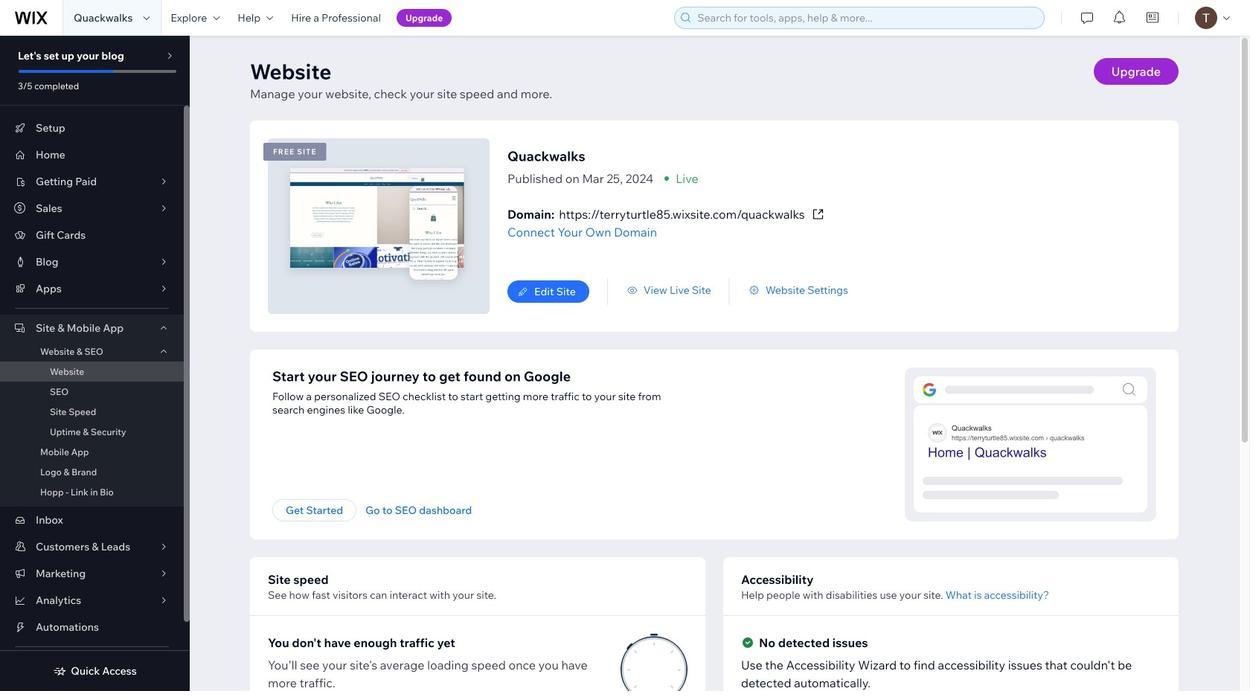Task type: describe. For each thing, give the bounding box(es) containing it.
Search for tools, apps, help & more... field
[[693, 7, 1040, 28]]



Task type: vqa. For each thing, say whether or not it's contained in the screenshot.
Store in Start Designing Your Site From A Template Recommended Templates For Online Clothing Store
no



Task type: locate. For each thing, give the bounding box(es) containing it.
sidebar element
[[0, 36, 190, 692]]



